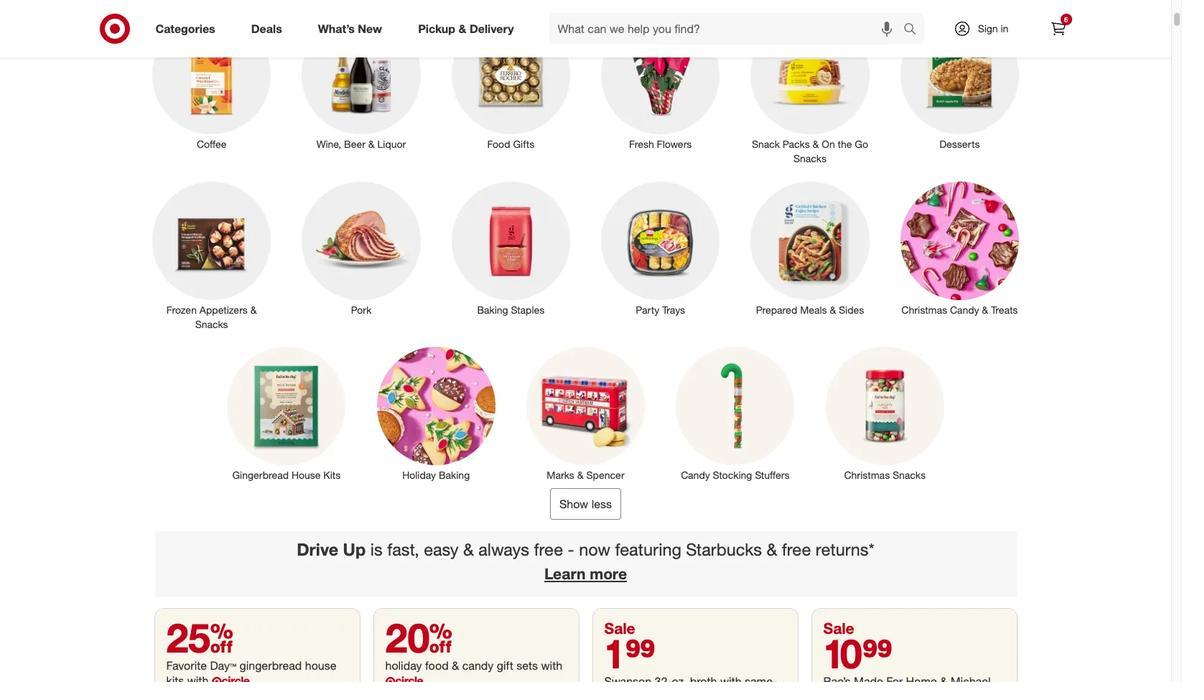 Task type: locate. For each thing, give the bounding box(es) containing it.
& right 'food'
[[452, 659, 459, 673]]

fresh flowers
[[629, 138, 692, 150]]

& left on
[[813, 138, 819, 150]]

pickup & delivery
[[418, 21, 514, 36]]

candy stocking stuffers link
[[667, 344, 805, 483]]

gingerbread
[[232, 469, 289, 482]]

marks & spencer link
[[517, 344, 655, 483]]

fast,
[[387, 540, 419, 561]]

0 vertical spatial snacks
[[794, 152, 827, 165]]

pork link
[[292, 179, 431, 317]]

marks
[[547, 469, 575, 482]]

99 for 10 99
[[863, 629, 893, 678]]

party trays
[[636, 304, 686, 316]]

wine, beer & liquor link
[[292, 13, 431, 152]]

frozen
[[167, 304, 197, 316]]

0 horizontal spatial 99
[[626, 629, 656, 678]]

sign in link
[[942, 13, 1032, 45]]

deals
[[251, 21, 282, 36]]

baking left staples
[[477, 304, 508, 316]]

99 for 1 99
[[626, 629, 656, 678]]

2 vertical spatial snacks
[[893, 469, 926, 482]]

1 sale from the left
[[605, 619, 636, 638]]

1 horizontal spatial with
[[541, 659, 563, 673]]

6 link
[[1043, 13, 1075, 45]]

prepared
[[757, 304, 798, 316]]

1 99 from the left
[[626, 629, 656, 678]]

™
[[230, 659, 236, 673]]

1 vertical spatial snacks
[[195, 318, 228, 330]]

beer
[[344, 138, 366, 150]]

0 vertical spatial christmas
[[902, 304, 948, 316]]

stuffers
[[755, 469, 790, 482]]

1 vertical spatial candy
[[681, 469, 710, 482]]

prepared meals & sides
[[757, 304, 865, 316]]

2 sale from the left
[[824, 619, 855, 638]]

What can we help you find? suggestions appear below search field
[[549, 13, 907, 45]]

meals
[[801, 304, 827, 316]]

& right marks
[[578, 469, 584, 482]]

& right pickup
[[459, 21, 467, 36]]

0 vertical spatial baking
[[477, 304, 508, 316]]

is
[[371, 540, 383, 561]]

0 horizontal spatial sale
[[605, 619, 636, 638]]

house
[[305, 659, 337, 673]]

christmas for christmas candy & treats
[[902, 304, 948, 316]]

0 horizontal spatial with
[[187, 674, 209, 683]]

snacks
[[794, 152, 827, 165], [195, 318, 228, 330], [893, 469, 926, 482]]

holiday
[[386, 659, 422, 673]]

show less button
[[550, 489, 622, 520]]

stocking
[[713, 469, 753, 482]]

sale
[[605, 619, 636, 638], [824, 619, 855, 638]]

wine, beer & liquor
[[317, 138, 406, 150]]

holiday food & candy gift sets with
[[386, 659, 563, 673]]

0 horizontal spatial baking
[[439, 469, 470, 482]]

baking
[[477, 304, 508, 316], [439, 469, 470, 482]]

0 horizontal spatial snacks
[[195, 318, 228, 330]]

& right easy
[[463, 540, 474, 561]]

10
[[824, 629, 863, 678]]

candy
[[951, 304, 980, 316], [681, 469, 710, 482]]

packs
[[783, 138, 810, 150]]

snack packs & on the go snacks link
[[741, 13, 880, 166]]

gingerbread house kits with
[[166, 659, 337, 683]]

0 horizontal spatial christmas
[[845, 469, 890, 482]]

trays
[[663, 304, 686, 316]]

2 99 from the left
[[863, 629, 893, 678]]

gingerbread house kits
[[232, 469, 341, 482]]

1 horizontal spatial 99
[[863, 629, 893, 678]]

0 vertical spatial candy
[[951, 304, 980, 316]]

christmas
[[902, 304, 948, 316], [845, 469, 890, 482]]

easy
[[424, 540, 459, 561]]

& left sides
[[830, 304, 837, 316]]

learn
[[545, 565, 586, 584]]

marks & spencer
[[547, 469, 625, 482]]

1 horizontal spatial sale
[[824, 619, 855, 638]]

candy left stocking
[[681, 469, 710, 482]]

christmas snacks link
[[816, 344, 954, 483]]

gifts
[[513, 138, 535, 150]]

on
[[822, 138, 836, 150]]

1 vertical spatial christmas
[[845, 469, 890, 482]]

house
[[292, 469, 321, 482]]

free left returns*
[[782, 540, 811, 561]]

2 free from the left
[[782, 540, 811, 561]]

1 vertical spatial baking
[[439, 469, 470, 482]]

fresh flowers link
[[592, 13, 730, 152]]

staples
[[511, 304, 545, 316]]

6
[[1065, 15, 1069, 24]]

99
[[626, 629, 656, 678], [863, 629, 893, 678]]

with right sets
[[541, 659, 563, 673]]

prepared meals & sides link
[[741, 179, 880, 317]]

candy left the treats
[[951, 304, 980, 316]]

1 horizontal spatial snacks
[[794, 152, 827, 165]]

1 horizontal spatial christmas
[[902, 304, 948, 316]]

baking right 'holiday'
[[439, 469, 470, 482]]

christmas candy & treats link
[[891, 179, 1029, 317]]

2 horizontal spatial snacks
[[893, 469, 926, 482]]

pickup
[[418, 21, 456, 36]]

free left -
[[534, 540, 563, 561]]

free
[[534, 540, 563, 561], [782, 540, 811, 561]]

frozen appetizers & snacks
[[167, 304, 257, 330]]

& right beer
[[369, 138, 375, 150]]

delivery
[[470, 21, 514, 36]]

always
[[479, 540, 530, 561]]

0 horizontal spatial free
[[534, 540, 563, 561]]

1 vertical spatial with
[[187, 674, 209, 683]]

christmas for christmas snacks
[[845, 469, 890, 482]]

1 horizontal spatial free
[[782, 540, 811, 561]]

sign
[[978, 22, 999, 34]]

& inside 'link'
[[369, 138, 375, 150]]

0 horizontal spatial candy
[[681, 469, 710, 482]]

& left the treats
[[983, 304, 989, 316]]

with down favorite day ™
[[187, 674, 209, 683]]

search button
[[897, 13, 932, 47]]

& right 'starbucks'
[[767, 540, 778, 561]]

candy stocking stuffers
[[681, 469, 790, 482]]

1 horizontal spatial candy
[[951, 304, 980, 316]]

the
[[838, 138, 853, 150]]

1 free from the left
[[534, 540, 563, 561]]

&
[[459, 21, 467, 36], [369, 138, 375, 150], [813, 138, 819, 150], [251, 304, 257, 316], [830, 304, 837, 316], [983, 304, 989, 316], [578, 469, 584, 482], [463, 540, 474, 561], [767, 540, 778, 561], [452, 659, 459, 673]]

0 vertical spatial with
[[541, 659, 563, 673]]

what's new
[[318, 21, 382, 36]]

& right appetizers
[[251, 304, 257, 316]]

christmas snacks
[[845, 469, 926, 482]]

favorite day ™
[[166, 659, 236, 673]]



Task type: describe. For each thing, give the bounding box(es) containing it.
kits
[[166, 674, 184, 683]]

now
[[579, 540, 611, 561]]

treats
[[992, 304, 1018, 316]]

favorite
[[166, 659, 207, 673]]

christmas candy & treats
[[902, 304, 1018, 316]]

holiday baking
[[403, 469, 470, 482]]

categories link
[[143, 13, 233, 45]]

1
[[605, 629, 626, 678]]

with inside "gingerbread house kits with"
[[187, 674, 209, 683]]

less
[[592, 497, 612, 512]]

snack
[[752, 138, 780, 150]]

food
[[425, 659, 449, 673]]

drive up is fast, easy & always free - now featuring starbucks & free returns* learn more
[[297, 540, 875, 584]]

candy inside christmas candy & treats link
[[951, 304, 980, 316]]

20
[[386, 614, 453, 662]]

holiday baking link
[[367, 344, 505, 483]]

up
[[343, 540, 366, 561]]

coffee link
[[143, 13, 281, 152]]

coffee
[[197, 138, 227, 150]]

-
[[568, 540, 575, 561]]

fresh
[[629, 138, 654, 150]]

sign in
[[978, 22, 1009, 34]]

featuring
[[615, 540, 682, 561]]

gingerbread
[[240, 659, 302, 673]]

returns*
[[816, 540, 875, 561]]

pickup & delivery link
[[406, 13, 532, 45]]

pork
[[351, 304, 372, 316]]

appetizers
[[200, 304, 248, 316]]

10 99
[[824, 629, 893, 678]]

kits
[[324, 469, 341, 482]]

day
[[210, 659, 230, 673]]

flowers
[[657, 138, 692, 150]]

baking staples link
[[442, 179, 580, 317]]

wine,
[[317, 138, 341, 150]]

drive
[[297, 540, 339, 561]]

holiday
[[403, 469, 436, 482]]

candy
[[463, 659, 494, 673]]

1 99
[[605, 629, 656, 678]]

sale for 1
[[605, 619, 636, 638]]

starbucks
[[687, 540, 762, 561]]

baking staples
[[477, 304, 545, 316]]

party trays link
[[592, 179, 730, 317]]

gift
[[497, 659, 514, 673]]

what's
[[318, 21, 355, 36]]

food
[[488, 138, 511, 150]]

show less
[[560, 497, 612, 512]]

1 horizontal spatial baking
[[477, 304, 508, 316]]

25
[[166, 614, 233, 662]]

desserts
[[940, 138, 980, 150]]

show
[[560, 497, 589, 512]]

desserts link
[[891, 13, 1029, 152]]

food gifts
[[488, 138, 535, 150]]

more
[[590, 565, 627, 584]]

food gifts link
[[442, 13, 580, 152]]

spencer
[[587, 469, 625, 482]]

snacks inside frozen appetizers & snacks
[[195, 318, 228, 330]]

snacks inside snack packs & on the go snacks
[[794, 152, 827, 165]]

sides
[[839, 304, 865, 316]]

deals link
[[239, 13, 300, 45]]

party
[[636, 304, 660, 316]]

sets
[[517, 659, 538, 673]]

sale for 10
[[824, 619, 855, 638]]

gingerbread house kits link
[[217, 344, 356, 483]]

new
[[358, 21, 382, 36]]

in
[[1001, 22, 1009, 34]]

& inside snack packs & on the go snacks
[[813, 138, 819, 150]]

search
[[897, 23, 932, 37]]

snack packs & on the go snacks
[[752, 138, 869, 165]]

& inside frozen appetizers & snacks
[[251, 304, 257, 316]]



Task type: vqa. For each thing, say whether or not it's contained in the screenshot.
'Wish list'
no



